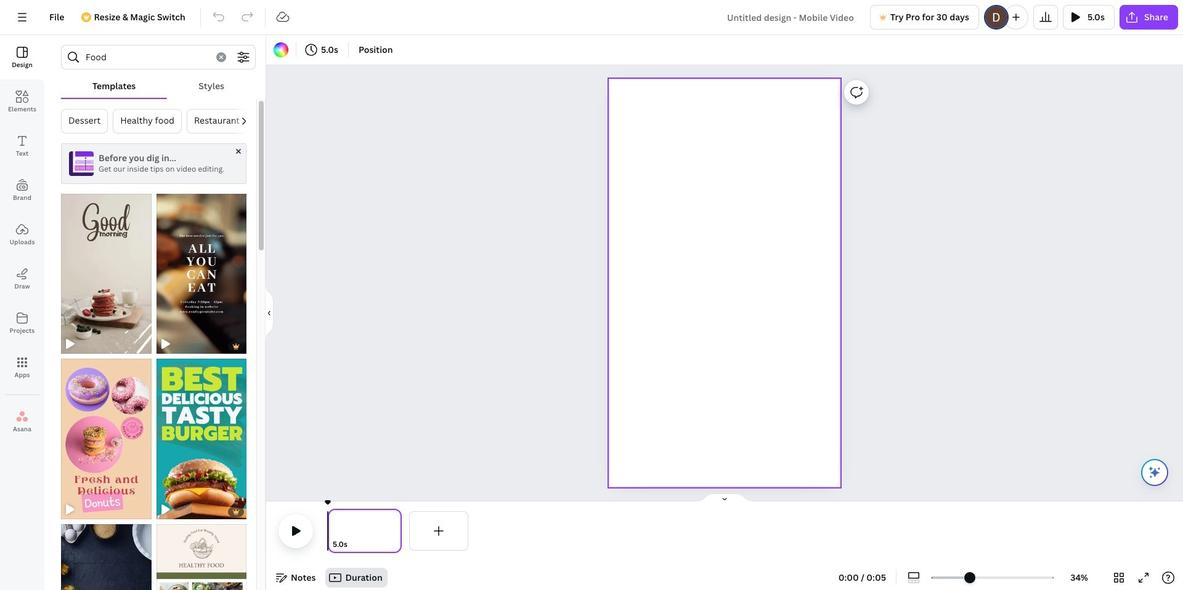 Task type: vqa. For each thing, say whether or not it's contained in the screenshot.
Spacenow Enterprise And Pro T Shirts Print 009 1.Ad224D04 image
no



Task type: describe. For each thing, give the bounding box(es) containing it.
orange creative brand bakery mobil video group
[[61, 352, 151, 520]]

Page title text field
[[353, 539, 358, 552]]

trimming, end edge slider
[[391, 512, 402, 552]]

hide pages image
[[695, 494, 754, 503]]

satay grill process all you can eat mobile video ad group
[[156, 187, 247, 355]]

quick actions image
[[1147, 466, 1162, 481]]

teal bold burger promotion mobile video group
[[156, 352, 247, 520]]

Design title text field
[[717, 5, 865, 30]]

modern pumpkin pie happy thanksgiving instagram reel group
[[61, 518, 151, 591]]



Task type: locate. For each thing, give the bounding box(es) containing it.
hide image
[[266, 283, 274, 343]]

Search Mobile Video templates search field
[[86, 46, 209, 69]]

trimming, start edge slider
[[328, 512, 339, 552]]

#ffffff image
[[274, 43, 288, 57]]

side panel tab list
[[0, 35, 44, 444]]

green and beige collage food mobile video group
[[156, 518, 247, 591]]

main menu bar
[[0, 0, 1183, 35]]

beige brown white, minimalist aesthetic animated mobile video for instagram or pinterest group
[[61, 187, 151, 355]]



